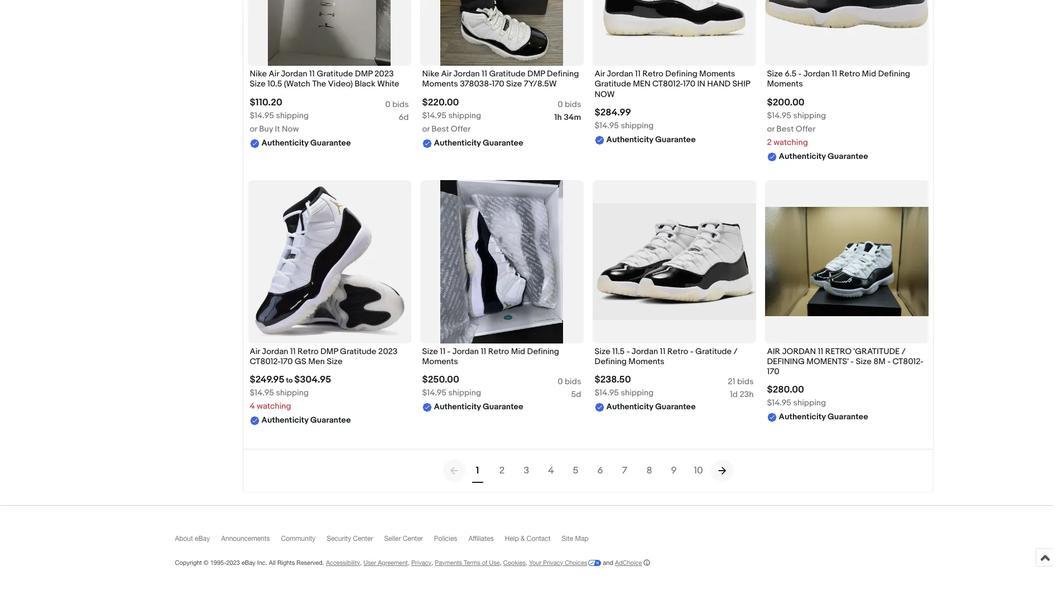 Task type: vqa. For each thing, say whether or not it's contained in the screenshot.
1st Shop from the bottom of the page
no



Task type: locate. For each thing, give the bounding box(es) containing it.
11.5
[[612, 346, 625, 357]]

11
[[309, 69, 315, 79], [482, 69, 487, 79], [635, 69, 641, 79], [832, 69, 837, 79], [290, 346, 296, 357], [440, 346, 445, 357], [481, 346, 486, 357], [660, 346, 665, 357], [818, 346, 823, 357]]

mid inside size 6.5 - jordan 11 retro mid defining moments
[[862, 69, 876, 79]]

navigation containing 1
[[443, 458, 733, 483]]

mid for 0
[[511, 346, 525, 357]]

1 center from the left
[[353, 535, 373, 543]]

watching inside $200.00 $14.95 shipping or best offer 2 watching
[[774, 137, 808, 148]]

air inside air jordan 11 retro defining moments gratitude men ct8012-170  in hand ship now
[[595, 69, 605, 79]]

dmp right gs at left bottom
[[320, 346, 338, 357]]

shipping down $284.99
[[621, 120, 654, 131]]

2 / from the left
[[902, 346, 906, 357]]

shipping down $200.00
[[793, 110, 826, 121]]

1 horizontal spatial 2
[[767, 137, 772, 148]]

4 down $249.95 at the bottom of page
[[250, 401, 255, 412]]

1 horizontal spatial nike
[[422, 69, 439, 79]]

best down '$220.00'
[[432, 124, 449, 134]]

378038-
[[460, 79, 492, 89]]

0 horizontal spatial /
[[734, 346, 738, 357]]

- inside size 11 - jordan 11 retro mid defining moments
[[447, 346, 451, 357]]

size 6.5 - jordan 11 retro mid defining moments
[[767, 69, 910, 89]]

0 vertical spatial 4
[[250, 401, 255, 412]]

1 horizontal spatial center
[[403, 535, 423, 543]]

shipping
[[276, 110, 309, 121], [448, 110, 481, 121], [793, 110, 826, 121], [621, 120, 654, 131], [276, 388, 309, 399], [448, 388, 481, 399], [621, 388, 654, 399], [793, 398, 826, 409]]

1 horizontal spatial or
[[422, 124, 430, 134]]

2023 inside nike air jordan 11 gratitude dmp 2023 size 10.5 (watch the video) black white
[[374, 69, 394, 79]]

1 horizontal spatial offer
[[796, 124, 816, 134]]

2 privacy from the left
[[543, 559, 563, 566]]

, left the payments on the bottom left of page
[[431, 559, 433, 566]]

8 link
[[637, 458, 662, 483]]

0 up 1h
[[558, 99, 563, 110]]

ebay left inc.
[[242, 559, 255, 566]]

4 left 5 link
[[548, 465, 554, 476]]

1 horizontal spatial mid
[[862, 69, 876, 79]]

retro for $238.50
[[667, 346, 688, 357]]

1 horizontal spatial ct8012-
[[652, 79, 683, 89]]

jordan right 6.5
[[803, 69, 830, 79]]

ct8012- right 8m
[[893, 357, 924, 367]]

2 center from the left
[[403, 535, 423, 543]]

agreement
[[378, 559, 408, 566]]

1 vertical spatial watching
[[257, 401, 291, 412]]

best inside 1h 34m or best offer
[[432, 124, 449, 134]]

affiliates
[[468, 535, 494, 543]]

gratitude up $284.99
[[595, 79, 631, 89]]

black
[[355, 79, 375, 89]]

watching down $200.00
[[774, 137, 808, 148]]

21
[[728, 377, 735, 387]]

size
[[767, 69, 783, 79], [250, 79, 266, 89], [506, 79, 522, 89], [422, 346, 438, 357], [595, 346, 610, 357], [327, 357, 343, 367], [856, 357, 872, 367]]

, left the user
[[360, 559, 362, 566]]

1 vertical spatial 4
[[548, 465, 554, 476]]

170 inside nike air jordan 11 gratitude dmp defining moments 378038-170 size 7y/8.5w
[[492, 79, 504, 89]]

0 horizontal spatial offer
[[451, 124, 471, 134]]

about ebay
[[175, 535, 210, 543]]

mid
[[862, 69, 876, 79], [511, 346, 525, 357]]

0 horizontal spatial mid
[[511, 346, 525, 357]]

accessibility link
[[326, 559, 360, 566]]

or left buy
[[250, 124, 257, 134]]

air left (watch
[[269, 69, 279, 79]]

authenticity guarantee down $250.00
[[434, 402, 523, 413]]

- right 6.5
[[798, 69, 802, 79]]

nike inside nike air jordan 11 gratitude dmp 2023 size 10.5 (watch the video) black white
[[250, 69, 267, 79]]

0 vertical spatial watching
[[774, 137, 808, 148]]

moments'
[[807, 357, 849, 367]]

2023
[[374, 69, 394, 79], [378, 346, 398, 357], [226, 559, 240, 566]]

jordan up $250.00
[[452, 346, 479, 357]]

5 , from the left
[[526, 559, 527, 566]]

privacy right your
[[543, 559, 563, 566]]

jordan inside air jordan 11 retro defining moments gratitude men ct8012-170  in hand ship now
[[607, 69, 633, 79]]

0 horizontal spatial privacy
[[411, 559, 431, 566]]

1 horizontal spatial privacy
[[543, 559, 563, 566]]

gratitude left black
[[317, 69, 353, 79]]

1 horizontal spatial best
[[776, 124, 794, 134]]

your privacy choices link
[[529, 559, 601, 566]]

, left cookies
[[500, 559, 502, 566]]

0 bids $14.95 shipping down 'the'
[[250, 99, 409, 121]]

4 link
[[539, 458, 563, 483]]

authenticity down $250.00
[[434, 402, 481, 413]]

defining inside air jordan 11 retro defining moments gratitude men ct8012-170  in hand ship now
[[665, 69, 697, 79]]

offer inside $200.00 $14.95 shipping or best offer 2 watching
[[796, 124, 816, 134]]

air jordan 11 retro defining moments gratitude men ct8012-170  in hand ship now image
[[592, 0, 756, 42]]

3 or from the left
[[767, 124, 775, 134]]

2 best from the left
[[776, 124, 794, 134]]

3 , from the left
[[431, 559, 433, 566]]

center right seller
[[403, 535, 423, 543]]

defining inside nike air jordan 11 gratitude dmp defining moments 378038-170 size 7y/8.5w
[[547, 69, 579, 79]]

nike air jordan 11 gratitude dmp defining moments 378038-170 size 7y/8.5w image
[[440, 0, 563, 66]]

4 , from the left
[[500, 559, 502, 566]]

0 horizontal spatial ct8012-
[[250, 357, 280, 367]]

community link
[[281, 535, 327, 548]]

navigation
[[443, 458, 733, 483]]

4
[[250, 401, 255, 412], [548, 465, 554, 476]]

privacy link
[[411, 559, 431, 566]]

privacy
[[411, 559, 431, 566], [543, 559, 563, 566]]

center for seller center
[[403, 535, 423, 543]]

offer
[[451, 124, 471, 134], [796, 124, 816, 134]]

1 vertical spatial 2
[[499, 465, 505, 476]]

ct8012-
[[652, 79, 683, 89], [250, 357, 280, 367], [893, 357, 924, 367]]

$14.95 inside $249.95 to $304.95 $14.95 shipping 4 watching
[[250, 388, 274, 399]]

ebay right about
[[195, 535, 210, 543]]

0 bids $14.95 shipping down nike air jordan 11 gratitude dmp defining moments 378038-170 size 7y/8.5w link
[[422, 99, 581, 121]]

2 down $200.00
[[767, 137, 772, 148]]

shipping down $280.00
[[793, 398, 826, 409]]

0 vertical spatial 2023
[[374, 69, 394, 79]]

size right men
[[327, 357, 343, 367]]

1 best from the left
[[432, 124, 449, 134]]

1 vertical spatial ebay
[[242, 559, 255, 566]]

1 , from the left
[[360, 559, 362, 566]]

and
[[603, 559, 613, 566]]

or down '$220.00'
[[422, 124, 430, 134]]

1 or from the left
[[250, 124, 257, 134]]

1 offer from the left
[[451, 124, 471, 134]]

seller
[[384, 535, 401, 543]]

air jordan 11 retro dmp gratitude 2023 ct8012-170 gs men size link
[[250, 346, 409, 370]]

gratitude inside size 11.5 - jordan 11 retro - gratitude / defining moments
[[695, 346, 732, 357]]

cookies link
[[503, 559, 526, 566]]

air up $249.95 at the bottom of page
[[250, 346, 260, 357]]

size left '11.5'
[[595, 346, 610, 357]]

'gratitude
[[853, 346, 900, 357]]

retro
[[825, 346, 852, 357]]

size inside air jordan 11 retro dmp gratitude 2023 ct8012-170 gs men size
[[327, 357, 343, 367]]

authenticity down $280.00 $14.95 shipping
[[779, 412, 826, 423]]

2 horizontal spatial ct8012-
[[893, 357, 924, 367]]

1 horizontal spatial dmp
[[355, 69, 373, 79]]

1 nike from the left
[[250, 69, 267, 79]]

2 horizontal spatial dmp
[[527, 69, 545, 79]]

nike inside nike air jordan 11 gratitude dmp defining moments 378038-170 size 7y/8.5w
[[422, 69, 439, 79]]

authenticity
[[606, 134, 653, 145], [261, 138, 308, 148], [434, 138, 481, 148], [779, 151, 826, 162], [434, 402, 481, 413], [606, 402, 653, 413], [779, 412, 826, 423], [261, 415, 308, 426]]

bids up 23h
[[737, 377, 754, 387]]

1d 23h
[[730, 390, 754, 400]]

authenticity guarantee down now
[[261, 138, 351, 148]]

air up now
[[595, 69, 605, 79]]

shipping inside $200.00 $14.95 shipping or best offer 2 watching
[[793, 110, 826, 121]]

, left your
[[526, 559, 527, 566]]

2 or from the left
[[422, 124, 430, 134]]

0 bids $14.95 shipping for $220.00
[[422, 99, 581, 121]]

ct8012- right men
[[652, 79, 683, 89]]

cookies
[[503, 559, 526, 566]]

jordan
[[281, 69, 307, 79], [453, 69, 480, 79], [607, 69, 633, 79], [803, 69, 830, 79], [262, 346, 288, 357], [452, 346, 479, 357], [632, 346, 658, 357]]

site
[[562, 535, 573, 543]]

2 horizontal spatial or
[[767, 124, 775, 134]]

size left "7y/8.5w"
[[506, 79, 522, 89]]

rights
[[277, 559, 295, 566]]

air up '$220.00'
[[441, 69, 452, 79]]

0 horizontal spatial watching
[[257, 401, 291, 412]]

security center link
[[327, 535, 384, 548]]

0 horizontal spatial ebay
[[195, 535, 210, 543]]

$250.00
[[422, 375, 459, 386]]

1 horizontal spatial /
[[902, 346, 906, 357]]

buy
[[259, 124, 273, 134]]

size left 6.5
[[767, 69, 783, 79]]

1 vertical spatial mid
[[511, 346, 525, 357]]

guarantee
[[655, 134, 696, 145], [310, 138, 351, 148], [483, 138, 523, 148], [828, 151, 868, 162], [483, 402, 523, 413], [655, 402, 696, 413], [828, 412, 868, 423], [310, 415, 351, 426]]

170 up 1h 34m or best offer
[[492, 79, 504, 89]]

shipping down to
[[276, 388, 309, 399]]

1 horizontal spatial watching
[[774, 137, 808, 148]]

2 offer from the left
[[796, 124, 816, 134]]

5 link
[[563, 458, 588, 483]]

nike up '$220.00'
[[422, 69, 439, 79]]

170 inside air jordan 11 retro defining moments gratitude men ct8012-170  in hand ship now
[[683, 79, 695, 89]]

it
[[275, 124, 280, 134]]

authenticity down $284.99 $14.95 shipping
[[606, 134, 653, 145]]

11 inside air jordan 11 retro dmp gratitude 2023 ct8012-170 gs men size
[[290, 346, 296, 357]]

$14.95 inside '21 bids $14.95 shipping'
[[595, 388, 619, 399]]

watching down $249.95 at the bottom of page
[[257, 401, 291, 412]]

ebay
[[195, 535, 210, 543], [242, 559, 255, 566]]

- up '21 bids $14.95 shipping'
[[690, 346, 693, 357]]

6
[[597, 465, 603, 476]]

jordan left 'the'
[[281, 69, 307, 79]]

$14.95 down $110.20
[[250, 110, 274, 121]]

0 vertical spatial 2
[[767, 137, 772, 148]]

center for security center
[[353, 535, 373, 543]]

0 down white
[[385, 99, 390, 110]]

size inside nike air jordan 11 gratitude dmp defining moments 378038-170 size 7y/8.5w
[[506, 79, 522, 89]]

air inside air jordan 11 retro dmp gratitude 2023 ct8012-170 gs men size
[[250, 346, 260, 357]]

air jordan 11 retro 'gratitude / defining moments' - size 8m - ct8012- 170 link
[[767, 346, 926, 380]]

$14.95 down $280.00
[[767, 398, 791, 409]]

or down $200.00
[[767, 124, 775, 134]]

0 bids $14.95 shipping
[[250, 99, 409, 121], [422, 99, 581, 121], [422, 377, 581, 399]]

air jordan 11 retro defining moments gratitude men ct8012-170  in hand ship now
[[595, 69, 750, 100]]

retro inside size 11.5 - jordan 11 retro - gratitude / defining moments
[[667, 346, 688, 357]]

170 inside air jordan 11 retro 'gratitude / defining moments' - size 8m - ct8012- 170
[[767, 367, 779, 377]]

©
[[204, 559, 209, 566]]

$200.00
[[767, 97, 805, 108]]

7 link
[[612, 458, 637, 483]]

mid for $200.00
[[862, 69, 876, 79]]

170 left in
[[683, 79, 695, 89]]

center right security
[[353, 535, 373, 543]]

- inside size 6.5 - jordan 11 retro mid defining moments
[[798, 69, 802, 79]]

watching inside $249.95 to $304.95 $14.95 shipping 4 watching
[[257, 401, 291, 412]]

- up $250.00
[[447, 346, 451, 357]]

jordan left gs at left bottom
[[262, 346, 288, 357]]

/ right 8m
[[902, 346, 906, 357]]

2023 for $110.20
[[374, 69, 394, 79]]

best
[[432, 124, 449, 134], [776, 124, 794, 134]]

dmp inside nike air jordan 11 gratitude dmp defining moments 378038-170 size 7y/8.5w
[[527, 69, 545, 79]]

8m
[[874, 357, 886, 367]]

ship
[[732, 79, 750, 89]]

size left 8m
[[856, 357, 872, 367]]

2 right 1
[[499, 465, 505, 476]]

or inside '6d or buy it now'
[[250, 124, 257, 134]]

or inside 1h 34m or best offer
[[422, 124, 430, 134]]

$14.95 down $249.95 at the bottom of page
[[250, 388, 274, 399]]

0 horizontal spatial dmp
[[320, 346, 338, 357]]

jordan right '11.5'
[[632, 346, 658, 357]]

size left 10.5
[[250, 79, 266, 89]]

authenticity down $249.95 to $304.95 $14.95 shipping 4 watching
[[261, 415, 308, 426]]

shipping down '$220.00'
[[448, 110, 481, 121]]

0 vertical spatial mid
[[862, 69, 876, 79]]

ct8012- inside air jordan 11 retro dmp gratitude 2023 ct8012-170 gs men size
[[250, 357, 280, 367]]

34m
[[564, 112, 581, 122]]

$14.95 down $238.50
[[595, 388, 619, 399]]

best down $200.00
[[776, 124, 794, 134]]

authenticity down now
[[261, 138, 308, 148]]

offer down '$220.00'
[[451, 124, 471, 134]]

gratitude inside air jordan 11 retro defining moments gratitude men ct8012-170  in hand ship now
[[595, 79, 631, 89]]

policies
[[434, 535, 457, 543]]

$280.00 $14.95 shipping
[[767, 385, 826, 409]]

0 horizontal spatial best
[[432, 124, 449, 134]]

privacy down 'seller center' link
[[411, 559, 431, 566]]

0 horizontal spatial center
[[353, 535, 373, 543]]

3 link
[[514, 458, 539, 483]]

retro inside size 6.5 - jordan 11 retro mid defining moments
[[839, 69, 860, 79]]

now
[[595, 89, 615, 100]]

size 11.5 - jordan 11 retro - gratitude / defining moments
[[595, 346, 738, 367]]

jordan up '$220.00'
[[453, 69, 480, 79]]

authenticity guarantee down 1h 34m or best offer
[[434, 138, 523, 148]]

dmp inside nike air jordan 11 gratitude dmp 2023 size 10.5 (watch the video) black white
[[355, 69, 373, 79]]

jordan
[[782, 346, 816, 357]]

2 nike from the left
[[422, 69, 439, 79]]

0 horizontal spatial 2
[[499, 465, 505, 476]]

authenticity guarantee
[[606, 134, 696, 145], [261, 138, 351, 148], [434, 138, 523, 148], [779, 151, 868, 162], [434, 402, 523, 413], [606, 402, 696, 413], [779, 412, 868, 423], [261, 415, 351, 426]]

$14.95 down $200.00
[[767, 110, 791, 121]]

retro inside size 11 - jordan 11 retro mid defining moments
[[488, 346, 509, 357]]

1 vertical spatial 2023
[[378, 346, 398, 357]]

4 inside $249.95 to $304.95 $14.95 shipping 4 watching
[[250, 401, 255, 412]]

9 link
[[662, 458, 686, 483]]

0 for $220.00
[[558, 99, 563, 110]]

user agreement link
[[363, 559, 408, 566]]

choices
[[565, 559, 587, 566]]

air jordan 11 retro 'gratitude / defining moments' - size 8m - ct8012-170 image
[[765, 207, 928, 317]]

nike air jordan 11 gratitude dmp 2023 size 10.5 (watch the video) black white
[[250, 69, 399, 89]]

size 6.5 - jordan 11 retro mid defining moments link
[[767, 69, 926, 92]]

size inside air jordan 11 retro 'gratitude / defining moments' - size 8m - ct8012- 170
[[856, 357, 872, 367]]

1d
[[730, 390, 738, 400]]

authenticity down '$220.00'
[[434, 138, 481, 148]]

,
[[360, 559, 362, 566], [408, 559, 410, 566], [431, 559, 433, 566], [500, 559, 502, 566], [526, 559, 527, 566]]

shipping inside $249.95 to $304.95 $14.95 shipping 4 watching
[[276, 388, 309, 399]]

2 vertical spatial 2023
[[226, 559, 240, 566]]

/
[[734, 346, 738, 357], [902, 346, 906, 357]]

dmp right "video)"
[[355, 69, 373, 79]]

moments inside size 11.5 - jordan 11 retro - gratitude / defining moments
[[629, 357, 664, 367]]

gratitude up "21"
[[695, 346, 732, 357]]

gratitude right men
[[340, 346, 376, 357]]

nike air jordan 11 gratitude dmp defining moments 378038-170 size 7y/8.5w
[[422, 69, 579, 89]]

moments inside size 11 - jordan 11 retro mid defining moments
[[422, 357, 458, 367]]

$249.95
[[250, 375, 284, 386]]

size up $250.00
[[422, 346, 438, 357]]

$14.95
[[250, 110, 274, 121], [422, 110, 447, 121], [767, 110, 791, 121], [595, 120, 619, 131], [250, 388, 274, 399], [422, 388, 447, 399], [595, 388, 619, 399], [767, 398, 791, 409]]

1
[[476, 465, 479, 476]]

shipping down $238.50
[[621, 388, 654, 399]]

0 horizontal spatial 4
[[250, 401, 255, 412]]

0 horizontal spatial nike
[[250, 69, 267, 79]]

jordan inside size 6.5 - jordan 11 retro mid defining moments
[[803, 69, 830, 79]]

1 / from the left
[[734, 346, 738, 357]]

nike left 10.5
[[250, 69, 267, 79]]

or inside $200.00 $14.95 shipping or best offer 2 watching
[[767, 124, 775, 134]]

bids
[[392, 99, 409, 110], [565, 99, 581, 110], [565, 377, 581, 387], [737, 377, 754, 387]]

$249.95 to $304.95 $14.95 shipping 4 watching
[[250, 375, 331, 412]]

size 11 - jordan 11 retro mid defining moments image
[[440, 180, 563, 344]]

mid inside size 11 - jordan 11 retro mid defining moments
[[511, 346, 525, 357]]

0 horizontal spatial or
[[250, 124, 257, 134]]

seller center
[[384, 535, 423, 543]]

, left privacy 'link' on the left of page
[[408, 559, 410, 566]]

moments inside nike air jordan 11 gratitude dmp defining moments 378038-170 size 7y/8.5w
[[422, 79, 458, 89]]

2023 inside air jordan 11 retro dmp gratitude 2023 ct8012-170 gs men size
[[378, 346, 398, 357]]

$238.50
[[595, 375, 631, 386]]

gs
[[295, 357, 306, 367]]

jordan up now
[[607, 69, 633, 79]]

ct8012- up $249.95 at the bottom of page
[[250, 357, 280, 367]]

shipping inside $284.99 $14.95 shipping
[[621, 120, 654, 131]]



Task type: describe. For each thing, give the bounding box(es) containing it.
payments terms of use link
[[435, 559, 500, 566]]

$110.20
[[250, 97, 282, 108]]

accessibility
[[326, 559, 360, 566]]

site map
[[562, 535, 589, 543]]

help & contact
[[505, 535, 551, 543]]

0 left $238.50
[[558, 377, 563, 387]]

0 vertical spatial ebay
[[195, 535, 210, 543]]

size inside size 11 - jordan 11 retro mid defining moments
[[422, 346, 438, 357]]

gratitude inside nike air jordan 11 gratitude dmp 2023 size 10.5 (watch the video) black white
[[317, 69, 353, 79]]

6d
[[399, 112, 409, 122]]

affiliates link
[[468, 535, 505, 548]]

adchoice link
[[615, 559, 650, 567]]

11 inside size 6.5 - jordan 11 retro mid defining moments
[[832, 69, 837, 79]]

announcements link
[[221, 535, 281, 548]]

bids up 6d
[[392, 99, 409, 110]]

moments inside size 6.5 - jordan 11 retro mid defining moments
[[767, 79, 803, 89]]

about
[[175, 535, 193, 543]]

dmp for $220.00
[[527, 69, 545, 79]]

all
[[269, 559, 276, 566]]

$14.95 inside $284.99 $14.95 shipping
[[595, 120, 619, 131]]

defining inside size 11 - jordan 11 retro mid defining moments
[[527, 346, 559, 357]]

seller center link
[[384, 535, 434, 548]]

nike for $220.00
[[422, 69, 439, 79]]

2 link
[[490, 458, 514, 483]]

jordan inside size 11.5 - jordan 11 retro - gratitude / defining moments
[[632, 346, 658, 357]]

size 6.5 - jordan 11 retro mid defining moments image
[[765, 0, 928, 28]]

adchoice
[[615, 559, 642, 566]]

2 inside $200.00 $14.95 shipping or best offer 2 watching
[[767, 137, 772, 148]]

ct8012- inside air jordan 11 retro defining moments gratitude men ct8012-170  in hand ship now
[[652, 79, 683, 89]]

bids inside '21 bids $14.95 shipping'
[[737, 377, 754, 387]]

moments inside air jordan 11 retro defining moments gratitude men ct8012-170  in hand ship now
[[699, 69, 735, 79]]

offer inside 1h 34m or best offer
[[451, 124, 471, 134]]

terms
[[464, 559, 480, 566]]

size 11.5 - jordan 11 retro - gratitude / defining moments link
[[595, 346, 754, 370]]

$280.00
[[767, 385, 804, 396]]

jordan inside size 11 - jordan 11 retro mid defining moments
[[452, 346, 479, 357]]

authenticity guarantee down $200.00 $14.95 shipping or best offer 2 watching
[[779, 151, 868, 162]]

$200.00 $14.95 shipping or best offer 2 watching
[[767, 97, 826, 148]]

0 for $110.20
[[385, 99, 390, 110]]

2 inside navigation
[[499, 465, 505, 476]]

video)
[[328, 79, 353, 89]]

help & contact link
[[505, 535, 562, 548]]

1 privacy from the left
[[411, 559, 431, 566]]

gratitude inside air jordan 11 retro dmp gratitude 2023 ct8012-170 gs men size
[[340, 346, 376, 357]]

$220.00
[[422, 97, 459, 108]]

$14.95 down '$220.00'
[[422, 110, 447, 121]]

community
[[281, 535, 316, 543]]

7y/8.5w
[[524, 79, 557, 89]]

0 bids $14.95 shipping for $110.20
[[250, 99, 409, 121]]

the
[[312, 79, 326, 89]]

dmp for $110.20
[[355, 69, 373, 79]]

authenticity guarantee down $284.99 $14.95 shipping
[[606, 134, 696, 145]]

retro for $200.00
[[839, 69, 860, 79]]

6d or buy it now
[[250, 112, 409, 134]]

bids up 5d on the bottom right of page
[[565, 377, 581, 387]]

size inside size 6.5 - jordan 11 retro mid defining moments
[[767, 69, 783, 79]]

defining inside size 11.5 - jordan 11 retro - gratitude / defining moments
[[595, 357, 627, 367]]

air
[[767, 346, 780, 357]]

170 inside air jordan 11 retro dmp gratitude 2023 ct8012-170 gs men size
[[280, 357, 293, 367]]

10
[[694, 465, 703, 476]]

11 inside air jordan 11 retro defining moments gratitude men ct8012-170  in hand ship now
[[635, 69, 641, 79]]

21 bids $14.95 shipping
[[595, 377, 754, 399]]

10.5
[[267, 79, 282, 89]]

size inside size 11.5 - jordan 11 retro - gratitude / defining moments
[[595, 346, 610, 357]]

5d
[[571, 390, 581, 400]]

shipping inside '21 bids $14.95 shipping'
[[621, 388, 654, 399]]

11 inside nike air jordan 11 gratitude dmp defining moments 378038-170 size 7y/8.5w
[[482, 69, 487, 79]]

11 inside nike air jordan 11 gratitude dmp 2023 size 10.5 (watch the video) black white
[[309, 69, 315, 79]]

6 link
[[588, 458, 612, 483]]

now
[[282, 124, 299, 134]]

1 horizontal spatial 4
[[548, 465, 554, 476]]

$304.95
[[294, 375, 331, 386]]

nike air jordan 11 gratitude dmp 2023 size 10.5 (watch the video) black white link
[[250, 69, 409, 92]]

defining inside size 6.5 - jordan 11 retro mid defining moments
[[878, 69, 910, 79]]

air inside nike air jordan 11 gratitude dmp defining moments 378038-170 size 7y/8.5w
[[441, 69, 452, 79]]

men
[[633, 79, 650, 89]]

$14.95 inside $280.00 $14.95 shipping
[[767, 398, 791, 409]]

- right 8m
[[887, 357, 891, 367]]

/ inside air jordan 11 retro 'gratitude / defining moments' - size 8m - ct8012- 170
[[902, 346, 906, 357]]

retro for $250.00
[[488, 346, 509, 357]]

authenticity guarantee down $249.95 to $304.95 $14.95 shipping 4 watching
[[261, 415, 351, 426]]

1995-
[[210, 559, 226, 566]]

size 11 - jordan 11 retro mid defining moments link
[[422, 346, 581, 370]]

0 bids $14.95 shipping down the size 11 - jordan 11 retro mid defining moments link
[[422, 377, 581, 399]]

8
[[646, 465, 652, 476]]

- right '11.5'
[[627, 346, 630, 357]]

defining
[[767, 357, 805, 367]]

air jordan 11 retro dmp gratitude 2023 ct8012-170 gs men size image
[[248, 180, 411, 344]]

6.5
[[785, 69, 796, 79]]

air jordan 11 retro 'gratitude / defining moments' - size 8m - ct8012- 170
[[767, 346, 924, 377]]

men
[[308, 357, 325, 367]]

$14.95 inside $200.00 $14.95 shipping or best offer 2 watching
[[767, 110, 791, 121]]

shipping up now
[[276, 110, 309, 121]]

best inside $200.00 $14.95 shipping or best offer 2 watching
[[776, 124, 794, 134]]

$284.99 $14.95 shipping
[[595, 107, 654, 131]]

1 link
[[465, 458, 490, 483]]

7
[[622, 465, 627, 476]]

hand
[[707, 79, 731, 89]]

authenticity guarantee down $280.00 $14.95 shipping
[[779, 412, 868, 423]]

23h
[[740, 390, 754, 400]]

map
[[575, 535, 589, 543]]

nike for $110.20
[[250, 69, 267, 79]]

retro inside air jordan 11 retro defining moments gratitude men ct8012-170  in hand ship now
[[643, 69, 663, 79]]

$14.95 down $250.00
[[422, 388, 447, 399]]

announcements
[[221, 535, 270, 543]]

bids up 34m
[[565, 99, 581, 110]]

to
[[286, 376, 293, 385]]

size inside nike air jordan 11 gratitude dmp 2023 size 10.5 (watch the video) black white
[[250, 79, 266, 89]]

retro inside air jordan 11 retro dmp gratitude 2023 ct8012-170 gs men size
[[298, 346, 319, 357]]

5
[[573, 465, 578, 476]]

jordan inside air jordan 11 retro dmp gratitude 2023 ct8012-170 gs men size
[[262, 346, 288, 357]]

site map link
[[562, 535, 600, 548]]

2023 for $249.95
[[378, 346, 398, 357]]

jordan inside nike air jordan 11 gratitude dmp defining moments 378038-170 size 7y/8.5w
[[453, 69, 480, 79]]

3
[[524, 465, 529, 476]]

white
[[377, 79, 399, 89]]

of
[[482, 559, 487, 566]]

air jordan 11 retro defining moments gratitude men ct8012-170  in hand ship now link
[[595, 69, 754, 103]]

about ebay link
[[175, 535, 221, 548]]

help
[[505, 535, 519, 543]]

authenticity guarantee down '21 bids $14.95 shipping'
[[606, 402, 696, 413]]

inc.
[[257, 559, 267, 566]]

- right moments'
[[851, 357, 854, 367]]

2 , from the left
[[408, 559, 410, 566]]

and adchoice
[[601, 559, 642, 566]]

use
[[489, 559, 500, 566]]

11 inside size 11.5 - jordan 11 retro - gratitude / defining moments
[[660, 346, 665, 357]]

$284.99
[[595, 107, 631, 118]]

gratitude inside nike air jordan 11 gratitude dmp defining moments 378038-170 size 7y/8.5w
[[489, 69, 526, 79]]

dmp inside air jordan 11 retro dmp gratitude 2023 ct8012-170 gs men size
[[320, 346, 338, 357]]

shipping down $250.00
[[448, 388, 481, 399]]

authenticity down $238.50
[[606, 402, 653, 413]]

9
[[671, 465, 677, 476]]

/ inside size 11.5 - jordan 11 retro - gratitude / defining moments
[[734, 346, 738, 357]]

jordan inside nike air jordan 11 gratitude dmp 2023 size 10.5 (watch the video) black white
[[281, 69, 307, 79]]

air inside nike air jordan 11 gratitude dmp 2023 size 10.5 (watch the video) black white
[[269, 69, 279, 79]]

in
[[697, 79, 705, 89]]

reserved.
[[297, 559, 324, 566]]

1h
[[554, 112, 562, 122]]

11 inside air jordan 11 retro 'gratitude / defining moments' - size 8m - ct8012- 170
[[818, 346, 823, 357]]

nike air jordan 11 gratitude dmp 2023 size 10.5 (watch the video) black white image
[[268, 0, 391, 66]]

(watch
[[284, 79, 310, 89]]

size 11.5 - jordan 11 retro - gratitude / defining moments image
[[592, 204, 756, 320]]

shipping inside $280.00 $14.95 shipping
[[793, 398, 826, 409]]

1 horizontal spatial ebay
[[242, 559, 255, 566]]

air jordan 11 retro dmp gratitude 2023 ct8012-170 gs men size
[[250, 346, 398, 367]]

size 11 - jordan 11 retro mid defining moments
[[422, 346, 559, 367]]

ct8012- inside air jordan 11 retro 'gratitude / defining moments' - size 8m - ct8012- 170
[[893, 357, 924, 367]]

authenticity down $200.00 $14.95 shipping or best offer 2 watching
[[779, 151, 826, 162]]



